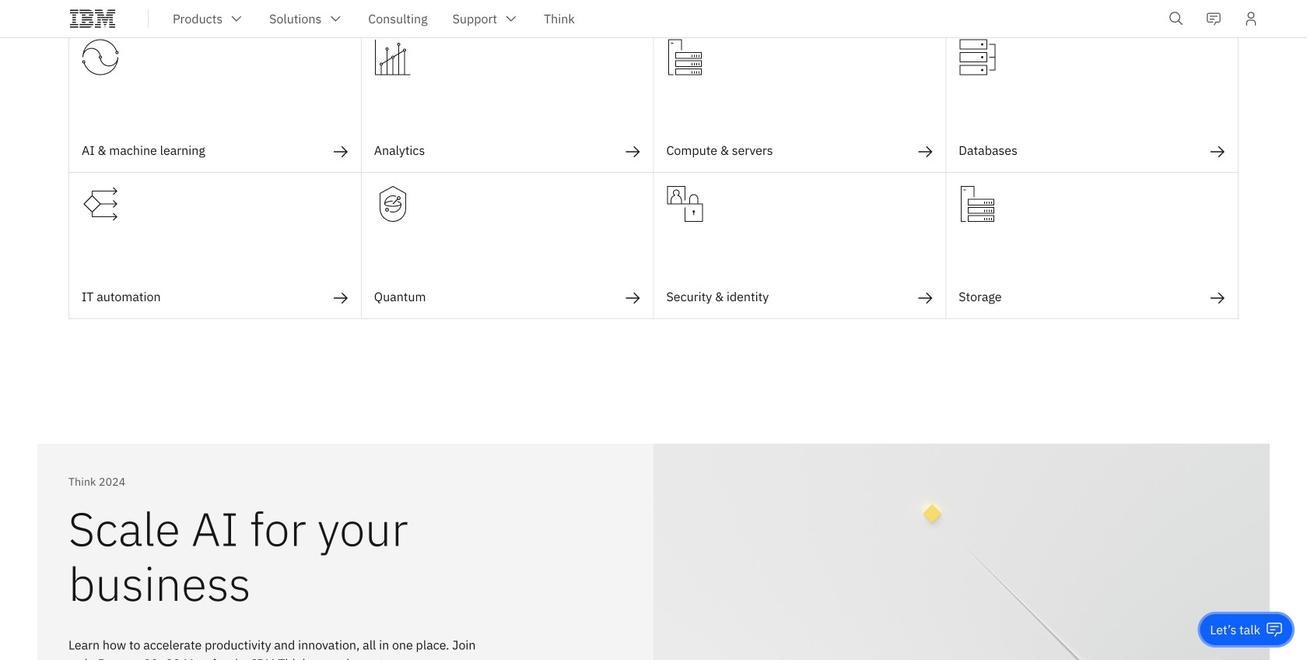 Task type: vqa. For each thing, say whether or not it's contained in the screenshot.
the Let's talk element
yes



Task type: describe. For each thing, give the bounding box(es) containing it.
let's talk element
[[1211, 621, 1261, 638]]



